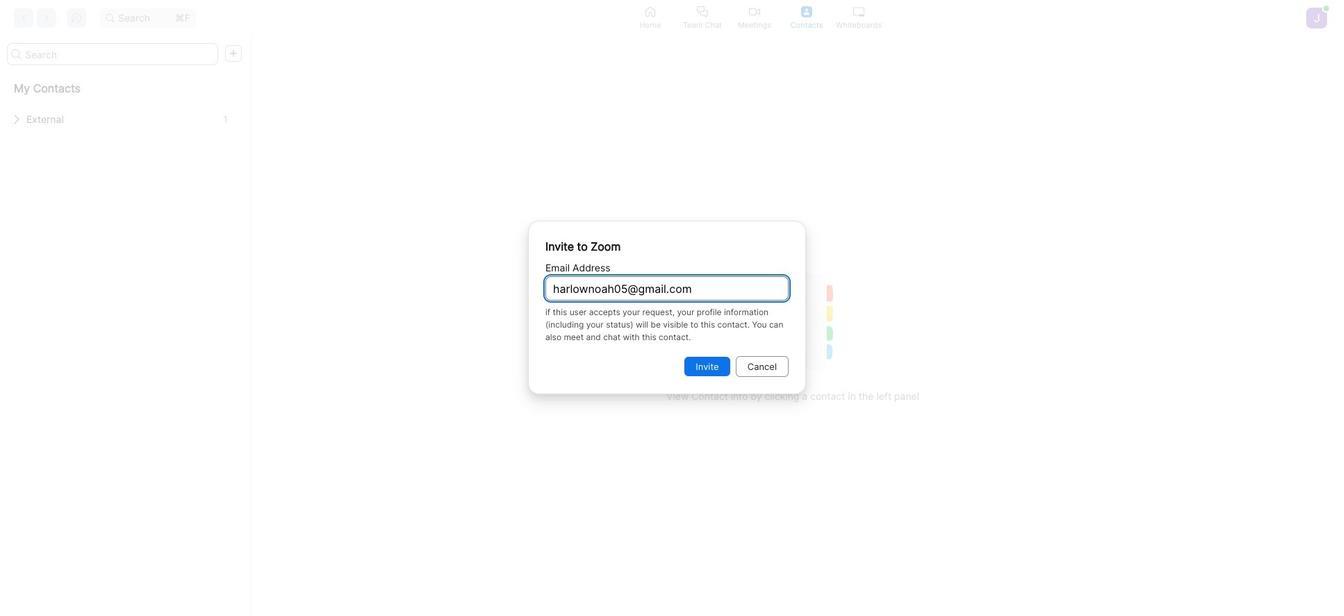 Task type: describe. For each thing, give the bounding box(es) containing it.
0 vertical spatial magnifier image
[[106, 14, 114, 22]]

video on image
[[749, 6, 760, 17]]

Search text field
[[7, 43, 218, 65]]

Enter email address field
[[545, 277, 789, 301]]

0 horizontal spatial magnifier image
[[11, 49, 21, 59]]



Task type: locate. For each thing, give the bounding box(es) containing it.
video on image
[[749, 6, 760, 17]]

1 vertical spatial magnifier image
[[11, 49, 21, 59]]

team chat image
[[697, 6, 708, 17], [697, 6, 708, 17]]

1 vertical spatial magnifier image
[[11, 49, 21, 59]]

magnifier image
[[106, 14, 114, 22], [11, 49, 21, 59]]

1 horizontal spatial magnifier image
[[106, 14, 114, 22]]

0 vertical spatial magnifier image
[[106, 14, 114, 22]]

1 horizontal spatial magnifier image
[[106, 14, 114, 22]]

whiteboard small image
[[853, 6, 864, 17], [853, 6, 864, 17]]

tree
[[0, 71, 249, 133]]

tab list
[[624, 0, 885, 35]]

my contacts heading
[[0, 71, 249, 106]]

magnifier image
[[106, 14, 114, 22], [11, 49, 21, 59]]

profile contact image
[[801, 6, 812, 17]]

tab panel
[[0, 36, 1334, 616]]

profile contact image
[[801, 6, 812, 17]]

dialog
[[545, 238, 789, 255]]

home small image
[[645, 6, 656, 17], [645, 6, 656, 17]]

0 horizontal spatial magnifier image
[[11, 49, 21, 59]]



Task type: vqa. For each thing, say whether or not it's contained in the screenshot.
Whiteboard Small icon
yes



